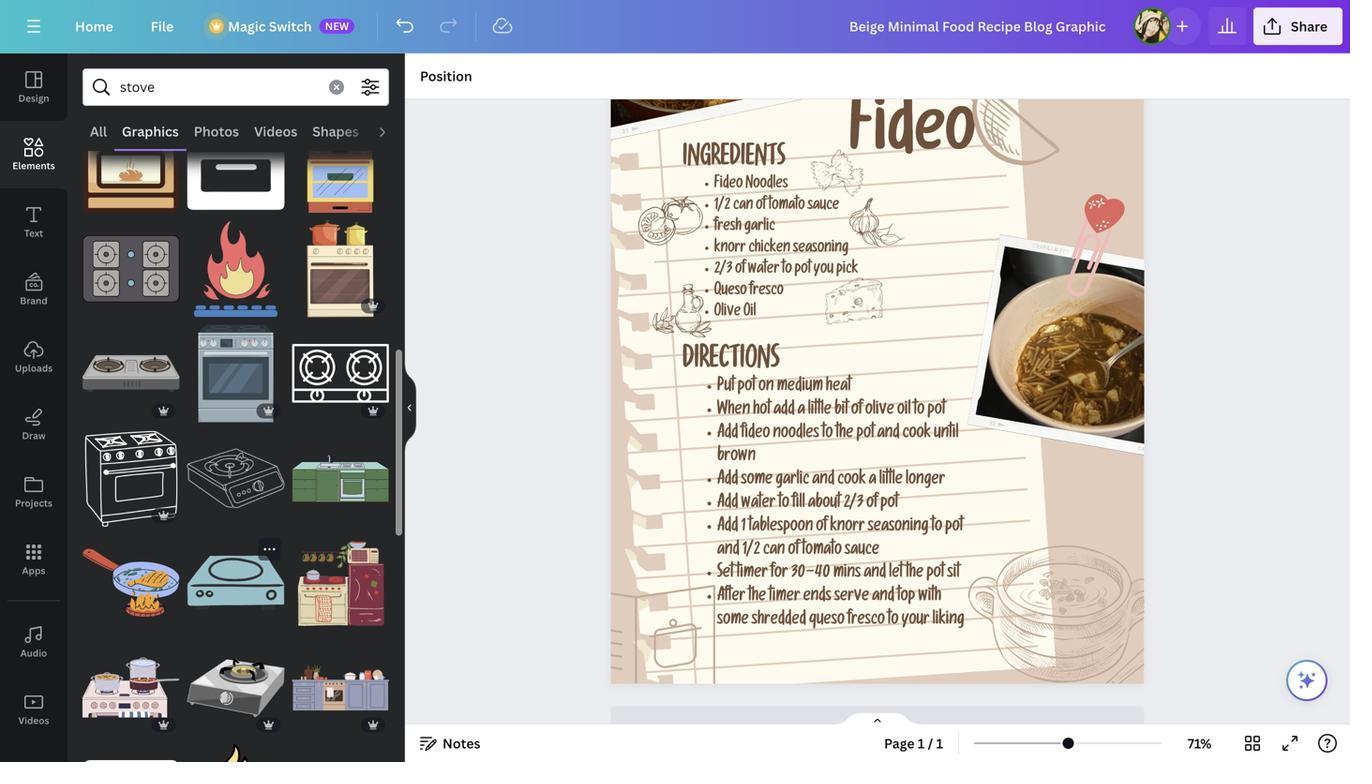 Task type: describe. For each thing, give the bounding box(es) containing it.
water inside put pot on medium heat when hot add a little bit of olive oil to pot add fideo noodles to the pot and cook until brown add some garlic and cook a little longer add water to fill about 2/3 of pot add 1 tablespoon of knorr seasoning to pot and 1/2 can of tomato sauce set timer for 30-40 mins and let the pot sit after the timer ends serve and top with some shredded queso fresco to your liking
[[742, 496, 776, 514]]

uploads
[[15, 362, 53, 375]]

elements
[[12, 159, 55, 172]]

home
[[75, 17, 113, 35]]

until
[[935, 426, 959, 444]]

fresco inside put pot on medium heat when hot add a little bit of olive oil to pot add fideo noodles to the pot and cook until brown add some garlic and cook a little longer add water to fill about 2/3 of pot add 1 tablespoon of knorr seasoning to pot and 1/2 can of tomato sauce set timer for 30-40 mins and let the pot sit after the timer ends serve and top with some shredded queso fresco to your liking
[[848, 613, 886, 630]]

main menu bar
[[0, 0, 1351, 53]]

notes
[[443, 735, 481, 753]]

queso
[[715, 284, 748, 300]]

/
[[928, 735, 934, 753]]

show pages image
[[833, 712, 923, 727]]

tomato inside the fideo noodles 1/2 can of tomato sauce fresh garlic knorr chicken seasoning 2/3 of water to pot you pick queso fresco olive oil
[[769, 199, 806, 215]]

page
[[882, 717, 913, 735]]

garlic inside put pot on medium heat when hot add a little bit of olive oil to pot add fideo noodles to the pot and cook until brown add some garlic and cook a little longer add water to fill about 2/3 of pot add 1 tablespoon of knorr seasoning to pot and 1/2 can of tomato sauce set timer for 30-40 mins and let the pot sit after the timer ends serve and top with some shredded queso fresco to your liking
[[776, 473, 810, 490]]

switch
[[269, 17, 312, 35]]

your
[[902, 613, 930, 630]]

1 vertical spatial timer
[[770, 590, 801, 607]]

about
[[809, 496, 841, 514]]

all
[[90, 122, 107, 140]]

pot up until
[[928, 403, 946, 420]]

add inside button
[[853, 717, 879, 735]]

lined forced perspective buildable kitchen counter image
[[292, 430, 389, 527]]

tomato inside put pot on medium heat when hot add a little bit of olive oil to pot add fideo noodles to the pot and cook until brown add some garlic and cook a little longer add water to fill about 2/3 of pot add 1 tablespoon of knorr seasoning to pot and 1/2 can of tomato sauce set timer for 30-40 mins and let the pot sit after the timer ends serve and top with some shredded queso fresco to your liking
[[803, 543, 843, 560]]

pot inside the fideo noodles 1/2 can of tomato sauce fresh garlic knorr chicken seasoning 2/3 of water to pot you pick queso fresco olive oil
[[795, 263, 812, 279]]

file button
[[136, 8, 189, 45]]

text
[[24, 227, 43, 240]]

draw
[[22, 430, 46, 442]]

1 horizontal spatial videos button
[[247, 114, 305, 149]]

1 vertical spatial a
[[870, 473, 877, 490]]

simple lined stove image
[[83, 220, 180, 318]]

can inside the fideo noodles 1/2 can of tomato sauce fresh garlic knorr chicken seasoning 2/3 of water to pot you pick queso fresco olive oil
[[734, 199, 754, 215]]

for
[[771, 566, 789, 584]]

2/3 inside the fideo noodles 1/2 can of tomato sauce fresh garlic knorr chicken seasoning 2/3 of water to pot you pick queso fresco olive oil
[[715, 263, 733, 279]]

magic switch
[[228, 17, 312, 35]]

side panel tab list
[[0, 53, 68, 763]]

sit
[[948, 566, 961, 584]]

Search elements search field
[[120, 69, 318, 105]]

1 vertical spatial some
[[718, 613, 749, 630]]

new
[[325, 19, 349, 33]]

fill
[[793, 496, 806, 514]]

1 vertical spatial little
[[880, 473, 904, 490]]

apps button
[[0, 526, 68, 594]]

to left fill on the bottom of the page
[[779, 496, 790, 514]]

longer
[[906, 473, 946, 490]]

30-
[[792, 566, 815, 584]]

brand button
[[0, 256, 68, 324]]

tablespoon
[[749, 520, 814, 537]]

shapes button
[[305, 114, 367, 149]]

videos inside side panel tab list
[[18, 715, 49, 728]]

1 horizontal spatial videos
[[254, 122, 298, 140]]

2/3 inside put pot on medium heat when hot add a little bit of olive oil to pot add fideo noodles to the pot and cook until brown add some garlic and cook a little longer add water to fill about 2/3 of pot add 1 tablespoon of knorr seasoning to pot and 1/2 can of tomato sauce set timer for 30-40 mins and let the pot sit after the timer ends serve and top with some shredded queso fresco to your liking
[[844, 496, 864, 514]]

semi realistic lined stove fire image
[[187, 220, 285, 318]]

and left let
[[864, 566, 887, 584]]

text button
[[0, 189, 68, 256]]

fresh
[[715, 220, 742, 236]]

let
[[890, 566, 904, 584]]

to right the noodles
[[823, 426, 834, 444]]

editorial painterly simple flat kitchen image
[[292, 535, 389, 632]]

2 horizontal spatial 1
[[937, 735, 944, 753]]

share button
[[1254, 8, 1343, 45]]

when
[[718, 403, 751, 420]]

graphics
[[122, 122, 179, 140]]

water inside the fideo noodles 1/2 can of tomato sauce fresh garlic knorr chicken seasoning 2/3 of water to pot you pick queso fresco olive oil
[[749, 263, 780, 279]]

photos
[[194, 122, 239, 140]]

fideo
[[742, 426, 771, 444]]

serve
[[835, 590, 870, 607]]

+
[[843, 717, 850, 735]]

stove image
[[187, 430, 285, 527]]

hand drawn pan on a stove image
[[83, 535, 180, 632]]

projects button
[[0, 459, 68, 526]]

noodles
[[774, 426, 820, 444]]

medium
[[777, 379, 824, 397]]

0 horizontal spatial the
[[749, 590, 767, 607]]

furniture for kitchen interior, counters and stove image
[[292, 639, 389, 737]]

draw button
[[0, 391, 68, 459]]

set
[[718, 566, 734, 584]]

page
[[885, 735, 915, 753]]

+ add page button
[[611, 707, 1145, 745]]

and up the about
[[813, 473, 835, 490]]

pot down olive
[[857, 426, 875, 444]]

graphics button
[[114, 114, 187, 149]]

design
[[18, 92, 49, 105]]

shapes
[[313, 122, 359, 140]]

0 horizontal spatial videos button
[[0, 676, 68, 744]]

page 1 / 1
[[885, 735, 944, 753]]

of right the about
[[867, 496, 878, 514]]

mins
[[834, 566, 862, 584]]

pick
[[837, 263, 859, 279]]

and up set
[[718, 543, 740, 560]]

you
[[814, 263, 834, 279]]

2 horizontal spatial the
[[907, 566, 924, 584]]

oil
[[898, 403, 912, 420]]

1/2 inside the fideo noodles 1/2 can of tomato sauce fresh garlic knorr chicken seasoning 2/3 of water to pot you pick queso fresco olive oil
[[715, 199, 731, 215]]

photos button
[[187, 114, 247, 149]]

and down olive
[[878, 426, 900, 444]]

1/2 inside put pot on medium heat when hot add a little bit of olive oil to pot add fideo noodles to the pot and cook until brown add some garlic and cook a little longer add water to fill about 2/3 of pot add 1 tablespoon of knorr seasoning to pot and 1/2 can of tomato sauce set timer for 30-40 mins and let the pot sit after the timer ends serve and top with some shredded queso fresco to your liking
[[743, 543, 761, 560]]

to right oil
[[914, 403, 925, 420]]

of up 30-
[[789, 543, 800, 560]]

liking
[[933, 613, 965, 630]]

0 vertical spatial audio button
[[367, 114, 419, 149]]

pans and pots on stove image
[[83, 639, 180, 737]]

to down longer
[[932, 520, 943, 537]]

buildable christmas backgrounds (with outline) oven image
[[292, 116, 389, 213]]



Task type: vqa. For each thing, say whether or not it's contained in the screenshot.
Top level navigation element
no



Task type: locate. For each thing, give the bounding box(es) containing it.
1 horizontal spatial can
[[764, 543, 786, 560]]

1 vertical spatial knorr
[[831, 520, 866, 537]]

cook down oil
[[903, 426, 932, 444]]

water up tablespoon
[[742, 496, 776, 514]]

pot
[[795, 263, 812, 279], [738, 379, 756, 397], [928, 403, 946, 420], [857, 426, 875, 444], [881, 496, 899, 514], [946, 520, 964, 537], [927, 566, 945, 584]]

seasoning inside the fideo noodles 1/2 can of tomato sauce fresh garlic knorr chicken seasoning 2/3 of water to pot you pick queso fresco olive oil
[[794, 242, 849, 258]]

the down bit on the right bottom
[[836, 426, 854, 444]]

1 vertical spatial audio button
[[0, 609, 68, 676]]

file
[[151, 17, 174, 35]]

gas stove image
[[187, 325, 285, 422]]

1 inside put pot on medium heat when hot add a little bit of olive oil to pot add fideo noodles to the pot and cook until brown add some garlic and cook a little longer add water to fill about 2/3 of pot add 1 tablespoon of knorr seasoning to pot and 1/2 can of tomato sauce set timer for 30-40 mins and let the pot sit after the timer ends serve and top with some shredded queso fresco to your liking
[[742, 520, 746, 537]]

and left top
[[873, 590, 895, 607]]

water down chicken
[[749, 263, 780, 279]]

tomato
[[769, 199, 806, 215], [803, 543, 843, 560]]

0 horizontal spatial garlic
[[745, 220, 776, 236]]

heat
[[827, 379, 852, 397]]

1 left tablespoon
[[742, 520, 746, 537]]

videos
[[254, 122, 298, 140], [18, 715, 49, 728]]

1/2 up fresh
[[715, 199, 731, 215]]

2/3 right the about
[[844, 496, 864, 514]]

all button
[[83, 114, 114, 149]]

can up for
[[764, 543, 786, 560]]

0 horizontal spatial 1
[[742, 520, 746, 537]]

to left 'your'
[[888, 613, 899, 630]]

0 vertical spatial a
[[798, 403, 806, 420]]

1
[[742, 520, 746, 537], [918, 735, 925, 753], [937, 735, 944, 753]]

of right bit on the right bottom
[[852, 403, 863, 420]]

directions
[[683, 349, 780, 377]]

sauce down "farfalle pasta illustration" image
[[808, 199, 840, 215]]

0 horizontal spatial videos
[[18, 715, 49, 728]]

1 vertical spatial fresco
[[848, 613, 886, 630]]

olive
[[715, 306, 741, 322]]

0 horizontal spatial timer
[[737, 566, 768, 584]]

garlic up fill on the bottom of the page
[[776, 473, 810, 490]]

shredded
[[752, 613, 807, 630]]

timer down for
[[770, 590, 801, 607]]

1 horizontal spatial garlic
[[776, 473, 810, 490]]

0 vertical spatial tomato
[[769, 199, 806, 215]]

audio right shapes button
[[374, 122, 412, 140]]

audio button right shapes
[[367, 114, 419, 149]]

seasoning
[[794, 242, 849, 258], [868, 520, 929, 537]]

0 horizontal spatial knorr
[[715, 242, 747, 258]]

sauce
[[808, 199, 840, 215], [845, 543, 880, 560]]

can up fresh
[[734, 199, 754, 215]]

some
[[742, 473, 773, 490], [718, 613, 749, 630]]

hand drawn electric stove image
[[187, 535, 285, 632]]

audio inside side panel tab list
[[20, 647, 47, 660]]

71% button
[[1170, 729, 1231, 759]]

little
[[809, 403, 832, 420], [880, 473, 904, 490]]

on
[[759, 379, 775, 397]]

knorr
[[715, 242, 747, 258], [831, 520, 866, 537]]

0 horizontal spatial little
[[809, 403, 832, 420]]

fideo inside the fideo noodles 1/2 can of tomato sauce fresh garlic knorr chicken seasoning 2/3 of water to pot you pick queso fresco olive oil
[[715, 177, 744, 193]]

kitchen gas stove image
[[187, 639, 285, 737]]

timer right set
[[737, 566, 768, 584]]

seasoning up let
[[868, 520, 929, 537]]

group
[[83, 116, 180, 213], [292, 116, 389, 213], [83, 209, 180, 318], [187, 209, 285, 318], [292, 209, 389, 318], [187, 314, 285, 422], [292, 314, 389, 422], [83, 325, 180, 422], [83, 419, 180, 527], [187, 419, 285, 527], [292, 430, 389, 527], [83, 523, 180, 632], [292, 523, 389, 632], [187, 535, 285, 632], [292, 628, 389, 737], [83, 639, 180, 737], [187, 639, 285, 737], [83, 733, 180, 763], [187, 733, 285, 763], [363, 733, 386, 756]]

0 horizontal spatial audio button
[[0, 609, 68, 676]]

seasoning inside put pot on medium heat when hot add a little bit of olive oil to pot add fideo noodles to the pot and cook until brown add some garlic and cook a little longer add water to fill about 2/3 of pot add 1 tablespoon of knorr seasoning to pot and 1/2 can of tomato sauce set timer for 30-40 mins and let the pot sit after the timer ends serve and top with some shredded queso fresco to your liking
[[868, 520, 929, 537]]

of up queso at top right
[[736, 263, 746, 279]]

1 horizontal spatial seasoning
[[868, 520, 929, 537]]

to
[[783, 263, 793, 279], [914, 403, 925, 420], [823, 426, 834, 444], [779, 496, 790, 514], [932, 520, 943, 537], [888, 613, 899, 630]]

0 vertical spatial garlic
[[745, 220, 776, 236]]

audio down apps
[[20, 647, 47, 660]]

knorr down fresh
[[715, 242, 747, 258]]

0 vertical spatial water
[[749, 263, 780, 279]]

a left longer
[[870, 473, 877, 490]]

fresco
[[750, 284, 784, 300], [848, 613, 886, 630]]

1 horizontal spatial fideo
[[850, 104, 976, 174]]

1 horizontal spatial sauce
[[845, 543, 880, 560]]

1 horizontal spatial little
[[880, 473, 904, 490]]

position button
[[413, 61, 480, 91]]

1 horizontal spatial the
[[836, 426, 854, 444]]

0 vertical spatial 2/3
[[715, 263, 733, 279]]

gas stove image
[[292, 220, 389, 318]]

1 vertical spatial garlic
[[776, 473, 810, 490]]

fideo noodles 1/2 can of tomato sauce fresh garlic knorr chicken seasoning 2/3 of water to pot you pick queso fresco olive oil
[[715, 177, 859, 322]]

0 vertical spatial timer
[[737, 566, 768, 584]]

water
[[749, 263, 780, 279], [742, 496, 776, 514]]

0 vertical spatial some
[[742, 473, 773, 490]]

sauce inside the fideo noodles 1/2 can of tomato sauce fresh garlic knorr chicken seasoning 2/3 of water to pot you pick queso fresco olive oil
[[808, 199, 840, 215]]

0 horizontal spatial 1/2
[[715, 199, 731, 215]]

fresco down serve
[[848, 613, 886, 630]]

1 right /
[[937, 735, 944, 753]]

some down brown
[[742, 473, 773, 490]]

1 horizontal spatial fresco
[[848, 613, 886, 630]]

1 horizontal spatial a
[[870, 473, 877, 490]]

farfalle pasta illustration image
[[812, 150, 864, 196]]

home link
[[60, 8, 128, 45]]

sauce inside put pot on medium heat when hot add a little bit of olive oil to pot add fideo noodles to the pot and cook until brown add some garlic and cook a little longer add water to fill about 2/3 of pot add 1 tablespoon of knorr seasoning to pot and 1/2 can of tomato sauce set timer for 30-40 mins and let the pot sit after the timer ends serve and top with some shredded queso fresco to your liking
[[845, 543, 880, 560]]

top
[[898, 590, 916, 607]]

fresco up the oil
[[750, 284, 784, 300]]

hide image
[[404, 363, 417, 453]]

40
[[815, 566, 831, 584]]

notes button
[[413, 729, 488, 759]]

grey line cookbook icon isolated on white background. cooking book icon. recipe book. fork and knife icons. cutlery symbol.  vector illustration image
[[557, 584, 716, 705]]

+ add page
[[843, 717, 913, 735]]

0 horizontal spatial fresco
[[750, 284, 784, 300]]

0 horizontal spatial a
[[798, 403, 806, 420]]

queso
[[810, 613, 845, 630]]

1 horizontal spatial timer
[[770, 590, 801, 607]]

1 vertical spatial the
[[907, 566, 924, 584]]

to down chicken
[[783, 263, 793, 279]]

0 vertical spatial audio
[[374, 122, 412, 140]]

bit
[[835, 403, 849, 420]]

0 vertical spatial fresco
[[750, 284, 784, 300]]

apps
[[22, 565, 45, 577]]

sauce up mins on the bottom right of page
[[845, 543, 880, 560]]

knorr down the about
[[831, 520, 866, 537]]

fideo for fideo noodles 1/2 can of tomato sauce fresh garlic knorr chicken seasoning 2/3 of water to pot you pick queso fresco olive oil
[[715, 177, 744, 193]]

knorr inside the fideo noodles 1/2 can of tomato sauce fresh garlic knorr chicken seasoning 2/3 of water to pot you pick queso fresco olive oil
[[715, 242, 747, 258]]

1 vertical spatial tomato
[[803, 543, 843, 560]]

can inside put pot on medium heat when hot add a little bit of olive oil to pot add fideo noodles to the pot and cook until brown add some garlic and cook a little longer add water to fill about 2/3 of pot add 1 tablespoon of knorr seasoning to pot and 1/2 can of tomato sauce set timer for 30-40 mins and let the pot sit after the timer ends serve and top with some shredded queso fresco to your liking
[[764, 543, 786, 560]]

little left longer
[[880, 473, 904, 490]]

1 vertical spatial seasoning
[[868, 520, 929, 537]]

put
[[718, 379, 735, 397]]

tomato up 40
[[803, 543, 843, 560]]

1 vertical spatial 1/2
[[743, 543, 761, 560]]

seasoning up you
[[794, 242, 849, 258]]

position
[[420, 67, 473, 85]]

pot up the sit
[[946, 520, 964, 537]]

71%
[[1188, 735, 1212, 753]]

1 horizontal spatial 1
[[918, 735, 925, 753]]

after
[[718, 590, 746, 607]]

1 vertical spatial can
[[764, 543, 786, 560]]

oven image
[[83, 116, 180, 213]]

audio
[[374, 122, 412, 140], [20, 647, 47, 660]]

1 vertical spatial videos
[[18, 715, 49, 728]]

cook
[[903, 426, 932, 444], [838, 473, 867, 490]]

brand
[[20, 295, 48, 307]]

audio button down apps
[[0, 609, 68, 676]]

add
[[718, 426, 739, 444], [718, 473, 739, 490], [718, 496, 739, 514], [718, 520, 739, 537], [853, 717, 879, 735]]

put pot on medium heat when hot add a little bit of olive oil to pot add fideo noodles to the pot and cook until brown add some garlic and cook a little longer add water to fill about 2/3 of pot add 1 tablespoon of knorr seasoning to pot and 1/2 can of tomato sauce set timer for 30-40 mins and let the pot sit after the timer ends serve and top with some shredded queso fresco to your liking
[[718, 379, 965, 630]]

pot left on
[[738, 379, 756, 397]]

0 vertical spatial knorr
[[715, 242, 747, 258]]

elements button
[[0, 121, 68, 189]]

1 vertical spatial videos button
[[0, 676, 68, 744]]

garlic up chicken
[[745, 220, 776, 236]]

a right add on the bottom
[[798, 403, 806, 420]]

1 horizontal spatial audio button
[[367, 114, 419, 149]]

design button
[[0, 53, 68, 121]]

0 horizontal spatial cook
[[838, 473, 867, 490]]

fideo for fideo
[[850, 104, 976, 174]]

0 vertical spatial the
[[836, 426, 854, 444]]

of
[[756, 199, 767, 215], [736, 263, 746, 279], [852, 403, 863, 420], [867, 496, 878, 514], [817, 520, 828, 537], [789, 543, 800, 560]]

1 vertical spatial cook
[[838, 473, 867, 490]]

0 vertical spatial little
[[809, 403, 832, 420]]

olive
[[866, 403, 895, 420]]

0 horizontal spatial seasoning
[[794, 242, 849, 258]]

0 vertical spatial videos button
[[247, 114, 305, 149]]

ingredients
[[683, 147, 786, 174]]

1 horizontal spatial 2/3
[[844, 496, 864, 514]]

1 left /
[[918, 735, 925, 753]]

0 horizontal spatial sauce
[[808, 199, 840, 215]]

hot
[[754, 403, 771, 420]]

the right let
[[907, 566, 924, 584]]

0 vertical spatial can
[[734, 199, 754, 215]]

0 vertical spatial cook
[[903, 426, 932, 444]]

a
[[798, 403, 806, 420], [870, 473, 877, 490]]

1 vertical spatial sauce
[[845, 543, 880, 560]]

uploads button
[[0, 324, 68, 391]]

1/2
[[715, 199, 731, 215], [743, 543, 761, 560]]

0 horizontal spatial audio
[[20, 647, 47, 660]]

of down noodles
[[756, 199, 767, 215]]

1 vertical spatial audio
[[20, 647, 47, 660]]

cook up the about
[[838, 473, 867, 490]]

oil
[[744, 306, 757, 322]]

1 vertical spatial water
[[742, 496, 776, 514]]

0 vertical spatial 1/2
[[715, 199, 731, 215]]

little left bit on the right bottom
[[809, 403, 832, 420]]

2/3 up queso at top right
[[715, 263, 733, 279]]

0 vertical spatial sauce
[[808, 199, 840, 215]]

2/3
[[715, 263, 733, 279], [844, 496, 864, 514]]

can
[[734, 199, 754, 215], [764, 543, 786, 560]]

videos button
[[247, 114, 305, 149], [0, 676, 68, 744]]

projects
[[15, 497, 53, 510]]

of down the about
[[817, 520, 828, 537]]

1 horizontal spatial cook
[[903, 426, 932, 444]]

0 horizontal spatial can
[[734, 199, 754, 215]]

to inside the fideo noodles 1/2 can of tomato sauce fresh garlic knorr chicken seasoning 2/3 of water to pot you pick queso fresco olive oil
[[783, 263, 793, 279]]

knorr inside put pot on medium heat when hot add a little bit of olive oil to pot add fideo noodles to the pot and cook until brown add some garlic and cook a little longer add water to fill about 2/3 of pot add 1 tablespoon of knorr seasoning to pot and 1/2 can of tomato sauce set timer for 30-40 mins and let the pot sit after the timer ends serve and top with some shredded queso fresco to your liking
[[831, 520, 866, 537]]

2 vertical spatial the
[[749, 590, 767, 607]]

garlic inside the fideo noodles 1/2 can of tomato sauce fresh garlic knorr chicken seasoning 2/3 of water to pot you pick queso fresco olive oil
[[745, 220, 776, 236]]

0 vertical spatial videos
[[254, 122, 298, 140]]

0 vertical spatial fideo
[[850, 104, 976, 174]]

some down the after
[[718, 613, 749, 630]]

Design title text field
[[835, 8, 1127, 45]]

share
[[1292, 17, 1328, 35]]

chicken
[[749, 242, 791, 258]]

0 horizontal spatial fideo
[[715, 177, 744, 193]]

gas stove icon image
[[187, 744, 285, 763]]

canva assistant image
[[1297, 670, 1319, 692]]

olive oil hand drawn image
[[654, 284, 713, 338]]

pot right the about
[[881, 496, 899, 514]]

tomato down noodles
[[769, 199, 806, 215]]

1/2 down tablespoon
[[743, 543, 761, 560]]

kitchen gas stove cartoon vector illustration element image
[[83, 325, 180, 422]]

audio button
[[367, 114, 419, 149], [0, 609, 68, 676]]

1 horizontal spatial audio
[[374, 122, 412, 140]]

fresco inside the fideo noodles 1/2 can of tomato sauce fresh garlic knorr chicken seasoning 2/3 of water to pot you pick queso fresco olive oil
[[750, 284, 784, 300]]

ends
[[804, 590, 832, 607]]

0 vertical spatial seasoning
[[794, 242, 849, 258]]

noodles
[[746, 177, 789, 193]]

1 vertical spatial fideo
[[715, 177, 744, 193]]

magic
[[228, 17, 266, 35]]

brown
[[718, 450, 756, 467]]

pot left the sit
[[927, 566, 945, 584]]

the right the after
[[749, 590, 767, 607]]

0 horizontal spatial 2/3
[[715, 263, 733, 279]]

pot left you
[[795, 263, 812, 279]]

1 horizontal spatial knorr
[[831, 520, 866, 537]]

1 horizontal spatial 1/2
[[743, 543, 761, 560]]

add
[[774, 403, 795, 420]]

with
[[919, 590, 942, 607]]

1 vertical spatial 2/3
[[844, 496, 864, 514]]



